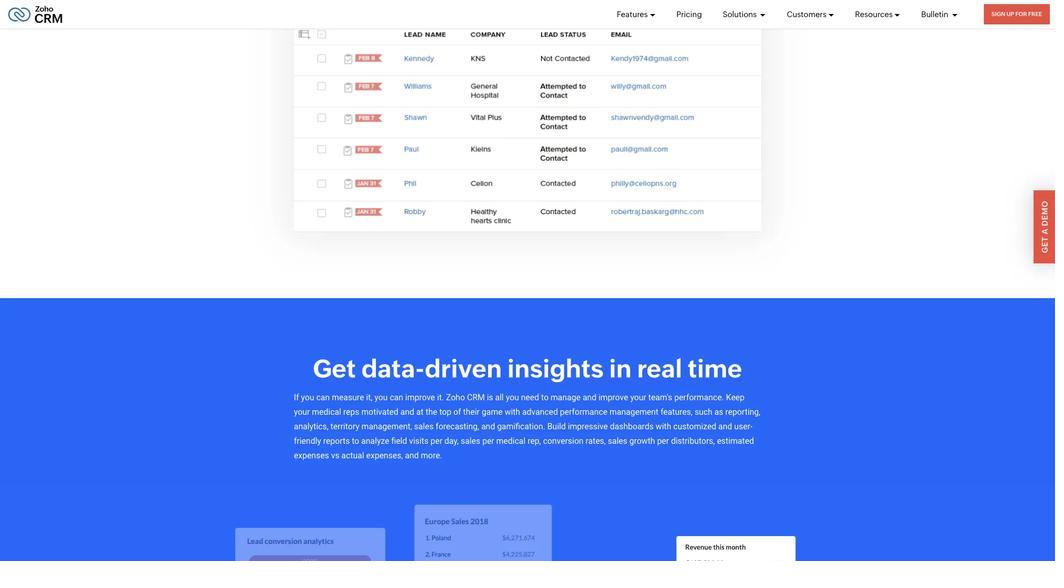 Task type: vqa. For each thing, say whether or not it's contained in the screenshot.
rightmost MEDICAL
yes



Task type: locate. For each thing, give the bounding box(es) containing it.
crm
[[467, 393, 485, 403]]

0 horizontal spatial to
[[352, 437, 359, 447]]

0 horizontal spatial your
[[294, 408, 310, 418]]

0 horizontal spatial per
[[431, 437, 443, 447]]

gamification.
[[497, 422, 545, 432]]

0 vertical spatial to
[[541, 393, 549, 403]]

sales down at
[[414, 422, 434, 432]]

2 can from the left
[[390, 393, 403, 403]]

user-
[[734, 422, 753, 432]]

and left at
[[401, 408, 414, 418]]

1 horizontal spatial your
[[630, 393, 646, 403]]

up
[[1007, 11, 1015, 17]]

keep
[[726, 393, 745, 403]]

0 horizontal spatial can
[[316, 393, 330, 403]]

demo
[[1041, 201, 1050, 226]]

sales down dashboards
[[608, 437, 628, 447]]

per right growth
[[657, 437, 669, 447]]

visits
[[409, 437, 429, 447]]

conversion
[[543, 437, 584, 447]]

improve up at
[[405, 393, 435, 403]]

actual
[[342, 451, 364, 461]]

as
[[715, 408, 724, 418]]

for
[[1016, 11, 1027, 17]]

2 horizontal spatial you
[[506, 393, 519, 403]]

get
[[1041, 237, 1050, 253]]

per
[[431, 437, 443, 447], [483, 437, 494, 447], [657, 437, 669, 447]]

1 horizontal spatial medical
[[496, 437, 526, 447]]

with
[[505, 408, 520, 418], [656, 422, 671, 432]]

improve
[[405, 393, 435, 403], [599, 393, 628, 403]]

you
[[301, 393, 314, 403], [375, 393, 388, 403], [506, 393, 519, 403]]

analytics,
[[294, 422, 329, 432]]

you right it,
[[375, 393, 388, 403]]

driven
[[425, 355, 502, 384]]

1 horizontal spatial to
[[541, 393, 549, 403]]

to
[[541, 393, 549, 403], [352, 437, 359, 447]]

can left measure
[[316, 393, 330, 403]]

0 horizontal spatial medical
[[312, 408, 341, 418]]

sign
[[992, 11, 1006, 17]]

to right need
[[541, 393, 549, 403]]

mcrm analytics dashboards image
[[235, 529, 385, 562]]

of
[[454, 408, 461, 418]]

1 horizontal spatial with
[[656, 422, 671, 432]]

features link
[[617, 0, 656, 29]]

can up motivated
[[390, 393, 403, 403]]

1 horizontal spatial per
[[483, 437, 494, 447]]

sales
[[414, 422, 434, 432], [461, 437, 480, 447], [608, 437, 628, 447]]

management,
[[362, 422, 412, 432]]

and
[[583, 393, 597, 403], [401, 408, 414, 418], [481, 422, 495, 432], [719, 422, 732, 432], [405, 451, 419, 461]]

0 horizontal spatial improve
[[405, 393, 435, 403]]

1 vertical spatial to
[[352, 437, 359, 447]]

0 vertical spatial your
[[630, 393, 646, 403]]

medical up the analytics,
[[312, 408, 341, 418]]

reps
[[343, 408, 359, 418]]

zoho
[[446, 393, 465, 403]]

you right if
[[301, 393, 314, 403]]

customers
[[787, 10, 827, 18]]

get
[[313, 355, 356, 384]]

with down features,
[[656, 422, 671, 432]]

distributors,
[[671, 437, 715, 447]]

1 horizontal spatial you
[[375, 393, 388, 403]]

per left day,
[[431, 437, 443, 447]]

free
[[1029, 11, 1042, 17]]

your up management
[[630, 393, 646, 403]]

1 vertical spatial medical
[[496, 437, 526, 447]]

crm analytics dashboards image
[[415, 505, 552, 562], [677, 537, 796, 562]]

2 horizontal spatial sales
[[608, 437, 628, 447]]

data-
[[361, 355, 425, 384]]

pricing
[[677, 10, 702, 18]]

2 improve from the left
[[599, 393, 628, 403]]

to up actual
[[352, 437, 359, 447]]

your
[[630, 393, 646, 403], [294, 408, 310, 418]]

reporting,
[[726, 408, 761, 418]]

with up "gamification."
[[505, 408, 520, 418]]

improve up management
[[599, 393, 628, 403]]

field
[[392, 437, 407, 447]]

team's
[[649, 393, 672, 403]]

can
[[316, 393, 330, 403], [390, 393, 403, 403]]

3 you from the left
[[506, 393, 519, 403]]

resources
[[855, 10, 893, 18]]

get a demo link
[[1034, 190, 1055, 264]]

medical
[[312, 408, 341, 418], [496, 437, 526, 447]]

motivated
[[362, 408, 399, 418]]

2 you from the left
[[375, 393, 388, 403]]

manage
[[551, 393, 581, 403]]

the
[[426, 408, 437, 418]]

sales right day,
[[461, 437, 480, 447]]

0 horizontal spatial you
[[301, 393, 314, 403]]

your down if
[[294, 408, 310, 418]]

resources link
[[855, 0, 901, 29]]

day,
[[445, 437, 459, 447]]

0 horizontal spatial crm analytics dashboards image
[[415, 505, 552, 562]]

solutions link
[[723, 0, 766, 29]]

1 horizontal spatial improve
[[599, 393, 628, 403]]

1 horizontal spatial can
[[390, 393, 403, 403]]

1 vertical spatial your
[[294, 408, 310, 418]]

reports
[[323, 437, 350, 447]]

1 vertical spatial with
[[656, 422, 671, 432]]

need
[[521, 393, 539, 403]]

1 per from the left
[[431, 437, 443, 447]]

2 horizontal spatial per
[[657, 437, 669, 447]]

bulletin link
[[922, 0, 958, 29]]

get data-driven insights in real time
[[313, 355, 742, 384]]

per down 'game' on the bottom left
[[483, 437, 494, 447]]

sign up for free link
[[984, 4, 1050, 24]]

0 horizontal spatial with
[[505, 408, 520, 418]]

impressive
[[568, 422, 608, 432]]

you right all
[[506, 393, 519, 403]]

their
[[463, 408, 480, 418]]

insights
[[508, 355, 604, 384]]

medical down "gamification."
[[496, 437, 526, 447]]



Task type: describe. For each thing, give the bounding box(es) containing it.
it.
[[437, 393, 444, 403]]

sign up for free
[[992, 11, 1042, 17]]

bulletin
[[922, 10, 950, 18]]

expenses
[[294, 451, 329, 461]]

analyze
[[361, 437, 389, 447]]

and down visits at left
[[405, 451, 419, 461]]

zoho crm logo image
[[8, 3, 63, 26]]

pricing link
[[677, 0, 702, 29]]

if
[[294, 393, 299, 403]]

vs
[[331, 451, 339, 461]]

if you can measure it, you can improve it. zoho crm is all you need to manage and improve your team's performance. keep your medical reps motivated and at the top of their game with advanced performance management features, such as reporting, analytics, territory management, sales forecasting, and gamification. build impressive dashboards with customized and user- friendly reports to analyze field visits per day, sales per medical rep, conversion rates, sales growth per distributors, estimated expenses vs actual expenses, and more.
[[294, 393, 761, 461]]

and up the performance
[[583, 393, 597, 403]]

and down 'game' on the bottom left
[[481, 422, 495, 432]]

measure
[[332, 393, 364, 403]]

and down as
[[719, 422, 732, 432]]

forecasting,
[[436, 422, 479, 432]]

is
[[487, 393, 493, 403]]

such
[[695, 408, 713, 418]]

solutions
[[723, 10, 759, 18]]

3 per from the left
[[657, 437, 669, 447]]

features
[[617, 10, 648, 18]]

time
[[688, 355, 742, 384]]

estimated
[[717, 437, 754, 447]]

2 per from the left
[[483, 437, 494, 447]]

rep,
[[528, 437, 541, 447]]

friendly
[[294, 437, 321, 447]]

a
[[1041, 229, 1050, 235]]

growth
[[630, 437, 655, 447]]

expenses,
[[366, 451, 403, 461]]

management
[[610, 408, 659, 418]]

1 horizontal spatial sales
[[461, 437, 480, 447]]

dashboards
[[610, 422, 654, 432]]

all
[[495, 393, 504, 403]]

1 you from the left
[[301, 393, 314, 403]]

territory
[[331, 422, 360, 432]]

it,
[[366, 393, 373, 403]]

in
[[609, 355, 632, 384]]

game
[[482, 408, 503, 418]]

top
[[440, 408, 452, 418]]

advanced
[[522, 408, 558, 418]]

build
[[548, 422, 566, 432]]

get a demo
[[1041, 201, 1050, 253]]

more.
[[421, 451, 442, 461]]

1 can from the left
[[316, 393, 330, 403]]

0 horizontal spatial sales
[[414, 422, 434, 432]]

features,
[[661, 408, 693, 418]]

performance.
[[675, 393, 724, 403]]

at
[[416, 408, 424, 418]]

performance
[[560, 408, 608, 418]]

rates,
[[586, 437, 606, 447]]

1 horizontal spatial crm analytics dashboards image
[[677, 537, 796, 562]]

1 improve from the left
[[405, 393, 435, 403]]

real
[[637, 355, 683, 384]]

0 vertical spatial with
[[505, 408, 520, 418]]

customized
[[674, 422, 717, 432]]

0 vertical spatial medical
[[312, 408, 341, 418]]



